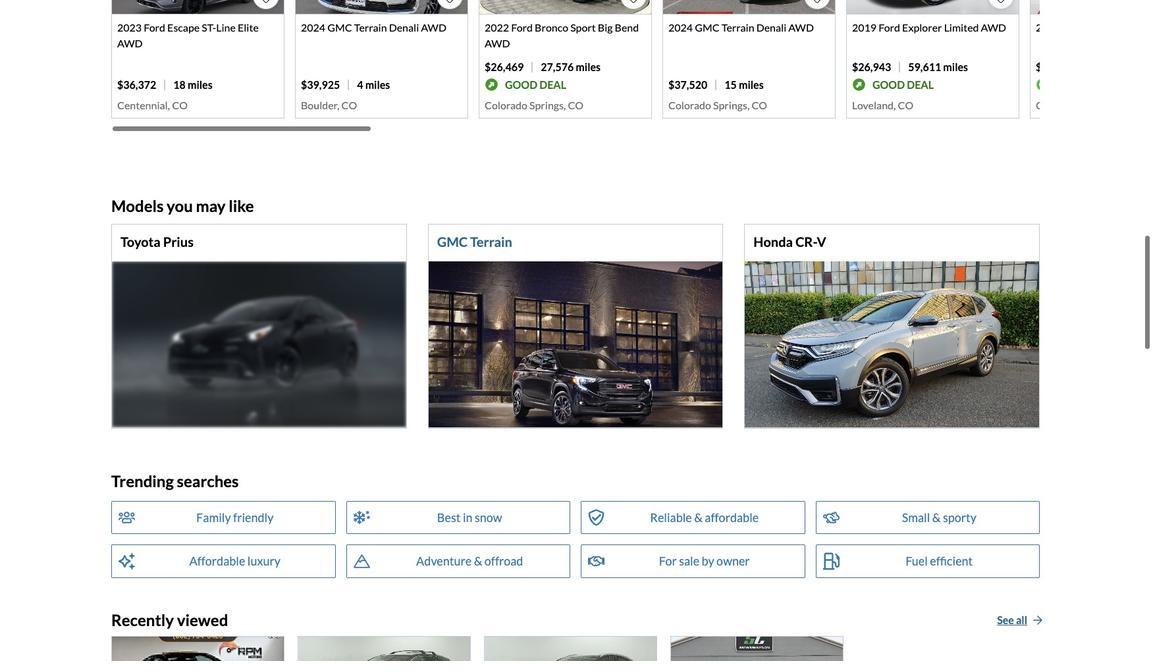 Task type: locate. For each thing, give the bounding box(es) containing it.
colorado for 2020 ford explorer xlt a
[[1036, 99, 1079, 111]]

good deal down 59,611
[[873, 78, 934, 91]]

15 miles
[[725, 79, 764, 91]]

1 horizontal spatial &
[[695, 511, 703, 525]]

1 horizontal spatial terrain
[[470, 234, 512, 250]]

miles for 15 miles
[[739, 79, 764, 91]]

18 miles
[[173, 79, 213, 91]]

& for offroad
[[474, 554, 482, 569]]

denali for 15 miles
[[757, 21, 787, 34]]

reliable & affordable
[[650, 511, 759, 525]]

2 good deal from the left
[[873, 78, 934, 91]]

deal down 27,576
[[540, 78, 567, 91]]

small & sporty image
[[823, 509, 840, 527]]

1 horizontal spatial gmc
[[437, 234, 468, 250]]

awd inside 2022 ford bronco sport big bend awd
[[485, 37, 510, 50]]

loveland, co
[[852, 99, 914, 111]]

3 colorado from the left
[[1036, 99, 1079, 111]]

colorado down "$37,520"
[[669, 99, 711, 111]]

good up loveland, co
[[873, 78, 905, 91]]

honda
[[754, 234, 793, 250]]

luxury
[[248, 554, 281, 569]]

awd inside 2023 ford escape st-line elite awd
[[117, 37, 143, 50]]

v
[[817, 234, 827, 250]]

colorado springs, co down 27,576
[[485, 99, 584, 111]]

terrain
[[354, 21, 387, 34], [722, 21, 755, 34], [470, 234, 512, 250]]

1 horizontal spatial 2024
[[669, 21, 693, 34]]

1 horizontal spatial good
[[873, 78, 905, 91]]

for sale by owner link
[[581, 545, 805, 578]]

ford right 2020
[[1063, 21, 1084, 34]]

2 good from the left
[[873, 78, 905, 91]]

colorado down "$26,900"
[[1036, 99, 1079, 111]]

toyota prius image
[[112, 262, 406, 427]]

deal
[[540, 78, 567, 91], [907, 78, 934, 91]]

colorado springs, co for 2020 ford explorer xlt a
[[1036, 99, 1135, 111]]

0 horizontal spatial springs,
[[530, 99, 566, 111]]

ford right 2023
[[144, 21, 165, 34]]

2022 ford bronco sport big bend awd image
[[480, 0, 652, 14]]

ford inside 2023 ford escape st-line elite awd
[[144, 21, 165, 34]]

denali up 15 miles
[[757, 21, 787, 34]]

recently viewed
[[111, 610, 228, 630]]

cr-
[[796, 234, 817, 250]]

ford inside 2022 ford bronco sport big bend awd
[[511, 21, 533, 34]]

good deal down 27,576
[[505, 78, 567, 91]]

2012 scion xb image
[[671, 637, 843, 661]]

sporty
[[943, 511, 977, 525]]

&
[[695, 511, 703, 525], [933, 511, 941, 525], [474, 554, 482, 569]]

1 springs, from the left
[[530, 99, 566, 111]]

best in snow
[[437, 511, 502, 525]]

1 deal from the left
[[540, 78, 567, 91]]

2 deal from the left
[[907, 78, 934, 91]]

0 horizontal spatial 2024 gmc terrain denali awd
[[301, 21, 447, 34]]

2019 ford explorer limited awd image
[[847, 0, 1019, 14]]

0 horizontal spatial colorado springs, co
[[485, 99, 584, 111]]

3 springs, from the left
[[1081, 99, 1117, 111]]

denali
[[389, 21, 419, 34], [757, 21, 787, 34]]

colorado springs, co for 2022 ford bronco sport big bend awd
[[485, 99, 584, 111]]

2 2024 gmc terrain denali awd from the left
[[669, 21, 814, 34]]

line
[[216, 21, 236, 34]]

2020 ford explorer xlt awd image
[[1031, 0, 1152, 14]]

explorer down 2019 ford explorer limited awd image
[[903, 21, 942, 34]]

1 colorado from the left
[[485, 99, 528, 111]]

gmc terrain
[[437, 234, 512, 250]]

searches
[[177, 471, 239, 490]]

2 explorer from the left
[[1086, 21, 1126, 34]]

2024 gmc terrain denali awd up 15 miles
[[669, 21, 814, 34]]

2 2024 gmc terrain denali awd image from the left
[[663, 0, 835, 14]]

affordable luxury link
[[111, 545, 336, 578]]

2023 ford escape st-line elite awd
[[117, 21, 259, 50]]

ford for 2023
[[144, 21, 165, 34]]

2013 honda civic coupe si image
[[112, 637, 284, 661]]

2 2024 from the left
[[669, 21, 693, 34]]

terrain for 15
[[722, 21, 755, 34]]

2021 honda hr-v ex-l fwd image
[[485, 637, 657, 661]]

honda cr-v link
[[754, 234, 827, 250]]

awd right limited
[[981, 21, 1007, 34]]

xlt
[[1128, 21, 1146, 34]]

a
[[1148, 21, 1152, 34]]

see all link
[[997, 611, 1043, 630]]

4 ford from the left
[[1063, 21, 1084, 34]]

adventure & offroad image
[[353, 552, 370, 571]]

2024 gmc terrain denali awd
[[301, 21, 447, 34], [669, 21, 814, 34]]

1 horizontal spatial 2024 gmc terrain denali awd
[[669, 21, 814, 34]]

miles
[[576, 61, 601, 73], [944, 61, 968, 73], [188, 79, 213, 91], [365, 79, 390, 91], [739, 79, 764, 91]]

0 horizontal spatial denali
[[389, 21, 419, 34]]

2 denali from the left
[[757, 21, 787, 34]]

2 horizontal spatial colorado
[[1036, 99, 1079, 111]]

1 2024 gmc terrain denali awd from the left
[[301, 21, 447, 34]]

3 colorado springs, co from the left
[[1036, 99, 1135, 111]]

2 ford from the left
[[511, 21, 533, 34]]

affordable luxury
[[189, 554, 281, 569]]

affordable
[[189, 554, 245, 569]]

bronco
[[535, 21, 569, 34]]

awd left 2022
[[421, 21, 447, 34]]

1 good deal from the left
[[505, 78, 567, 91]]

miles right 59,611
[[944, 61, 968, 73]]

1 horizontal spatial explorer
[[1086, 21, 1126, 34]]

colorado springs, co down "$26,900"
[[1036, 99, 1135, 111]]

may
[[196, 196, 226, 216]]

awd down 2022
[[485, 37, 510, 50]]

1 colorado springs, co from the left
[[485, 99, 584, 111]]

affordable luxury image
[[119, 552, 135, 571]]

2 springs, from the left
[[713, 99, 750, 111]]

miles for 18 miles
[[188, 79, 213, 91]]

0 horizontal spatial &
[[474, 554, 482, 569]]

2023
[[117, 21, 142, 34]]

colorado
[[485, 99, 528, 111], [669, 99, 711, 111], [1036, 99, 1079, 111]]

0 horizontal spatial terrain
[[354, 21, 387, 34]]

reliable
[[650, 511, 692, 525]]

awd for 15 miles
[[789, 21, 814, 34]]

good for $26,943
[[873, 78, 905, 91]]

ford
[[144, 21, 165, 34], [511, 21, 533, 34], [879, 21, 901, 34], [1063, 21, 1084, 34]]

ford right 2022
[[511, 21, 533, 34]]

you
[[167, 196, 193, 216]]

2024
[[301, 21, 326, 34], [669, 21, 693, 34]]

2022
[[485, 21, 509, 34]]

miles right 4
[[365, 79, 390, 91]]

awd
[[421, 21, 447, 34], [789, 21, 814, 34], [981, 21, 1007, 34], [117, 37, 143, 50], [485, 37, 510, 50]]

2024 right the bend on the right top
[[669, 21, 693, 34]]

27,576 miles
[[541, 61, 601, 73]]

2 horizontal spatial gmc
[[695, 21, 720, 34]]

denali up the 4 miles
[[389, 21, 419, 34]]

models you may like
[[111, 196, 254, 216]]

3 ford from the left
[[879, 21, 901, 34]]

1 good from the left
[[505, 78, 538, 91]]

0 horizontal spatial 2024 gmc terrain denali awd image
[[296, 0, 468, 14]]

miles for 27,576 miles
[[576, 61, 601, 73]]

1 horizontal spatial 2024 gmc terrain denali awd image
[[663, 0, 835, 14]]

best
[[437, 511, 461, 525]]

centennial, co
[[117, 99, 188, 111]]

1 denali from the left
[[389, 21, 419, 34]]

1 horizontal spatial colorado springs, co
[[669, 99, 768, 111]]

miles right 15 on the top of the page
[[739, 79, 764, 91]]

2 horizontal spatial springs,
[[1081, 99, 1117, 111]]

0 horizontal spatial good
[[505, 78, 538, 91]]

colorado down $26,469
[[485, 99, 528, 111]]

explorer down 2020 ford explorer xlt awd image
[[1086, 21, 1126, 34]]

ford right 2019
[[879, 21, 901, 34]]

59,611 miles
[[909, 61, 968, 73]]

1 2024 gmc terrain denali awd image from the left
[[296, 0, 468, 14]]

2024 gmc terrain denali awd image for 4 miles
[[296, 0, 468, 14]]

for
[[659, 554, 677, 569]]

0 horizontal spatial good deal
[[505, 78, 567, 91]]

2 colorado from the left
[[669, 99, 711, 111]]

deal down 59,611
[[907, 78, 934, 91]]

2 colorado springs, co from the left
[[669, 99, 768, 111]]

0 horizontal spatial explorer
[[903, 21, 942, 34]]

0 horizontal spatial colorado
[[485, 99, 528, 111]]

good deal for 27,576
[[505, 78, 567, 91]]

awd left 2019
[[789, 21, 814, 34]]

2 horizontal spatial colorado springs, co
[[1036, 99, 1135, 111]]

2020
[[1036, 21, 1061, 34]]

2024 up $39,925
[[301, 21, 326, 34]]

1 horizontal spatial denali
[[757, 21, 787, 34]]

6 co from the left
[[1120, 99, 1135, 111]]

small & sporty
[[902, 511, 977, 525]]

for sale by owner image
[[588, 552, 605, 571]]

reliable & affordable link
[[581, 502, 805, 535]]

& left the offroad
[[474, 554, 482, 569]]

0 horizontal spatial gmc
[[328, 21, 352, 34]]

& right small
[[933, 511, 941, 525]]

2024 gmc terrain denali awd up the 4 miles
[[301, 21, 447, 34]]

miles right 18
[[188, 79, 213, 91]]

2 horizontal spatial &
[[933, 511, 941, 525]]

good
[[505, 78, 538, 91], [873, 78, 905, 91]]

2024 gmc terrain denali awd image
[[296, 0, 468, 14], [663, 0, 835, 14]]

3 co from the left
[[568, 99, 584, 111]]

efficient
[[930, 554, 973, 569]]

0 horizontal spatial deal
[[540, 78, 567, 91]]

0 horizontal spatial 2024
[[301, 21, 326, 34]]

friendly
[[233, 511, 274, 525]]

miles right 27,576
[[576, 61, 601, 73]]

1 horizontal spatial deal
[[907, 78, 934, 91]]

1 ford from the left
[[144, 21, 165, 34]]

1 horizontal spatial good deal
[[873, 78, 934, 91]]

& right the reliable
[[695, 511, 703, 525]]

2 horizontal spatial terrain
[[722, 21, 755, 34]]

& for affordable
[[695, 511, 703, 525]]

1 horizontal spatial colorado
[[669, 99, 711, 111]]

colorado springs, co down 15 on the top of the page
[[669, 99, 768, 111]]

good down $26,469
[[505, 78, 538, 91]]

1 explorer from the left
[[903, 21, 942, 34]]

awd down 2023
[[117, 37, 143, 50]]

1 horizontal spatial springs,
[[713, 99, 750, 111]]

owner
[[717, 554, 750, 569]]

1 2024 from the left
[[301, 21, 326, 34]]



Task type: describe. For each thing, give the bounding box(es) containing it.
adventure
[[416, 554, 472, 569]]

2024 for $37,520
[[669, 21, 693, 34]]

family friendly
[[196, 511, 274, 525]]

best in snow link
[[346, 502, 570, 535]]

$37,520
[[669, 79, 708, 91]]

sale
[[679, 554, 700, 569]]

trending searches
[[111, 471, 239, 490]]

2024 gmc terrain denali awd for 4
[[301, 21, 447, 34]]

explorer for limited
[[903, 21, 942, 34]]

18
[[173, 79, 186, 91]]

fuel efficient image
[[823, 552, 840, 571]]

st-
[[202, 21, 216, 34]]

2022 ford bronco sport big bend awd
[[485, 21, 639, 50]]

awd for 4 miles
[[421, 21, 447, 34]]

$26,943
[[852, 61, 892, 73]]

terrain for 4
[[354, 21, 387, 34]]

gmc terrain link
[[437, 234, 512, 250]]

deal for 27,576 miles
[[540, 78, 567, 91]]

2024 gmc terrain denali awd for 15
[[669, 21, 814, 34]]

2019
[[852, 21, 877, 34]]

adventure & offroad
[[416, 554, 523, 569]]

springs, for 2020
[[1081, 99, 1117, 111]]

15
[[725, 79, 737, 91]]

good for $26,469
[[505, 78, 538, 91]]

boulder,
[[301, 99, 340, 111]]

$39,925
[[301, 79, 340, 91]]

limited
[[944, 21, 979, 34]]

honda cr-v image
[[745, 262, 1040, 427]]

59,611
[[909, 61, 942, 73]]

sport
[[571, 21, 596, 34]]

escape
[[167, 21, 200, 34]]

4
[[357, 79, 363, 91]]

miles for 4 miles
[[365, 79, 390, 91]]

5 co from the left
[[898, 99, 914, 111]]

2020 ford explorer xlt a
[[1036, 21, 1152, 34]]

ford for 2020
[[1063, 21, 1084, 34]]

prius
[[163, 234, 194, 250]]

1 co from the left
[[172, 99, 188, 111]]

27,576
[[541, 61, 574, 73]]

4 miles
[[357, 79, 390, 91]]

family
[[196, 511, 231, 525]]

trending
[[111, 471, 174, 490]]

2024 gmc terrain denali awd image for 15 miles
[[663, 0, 835, 14]]

2022 lexus rx hybrid 450hl awd image
[[298, 637, 470, 661]]

family friendly link
[[111, 502, 336, 535]]

viewed
[[177, 610, 228, 630]]

big
[[598, 21, 613, 34]]

affordable
[[705, 511, 759, 525]]

springs, for 2022
[[530, 99, 566, 111]]

for sale by owner
[[659, 554, 750, 569]]

toyota prius
[[121, 234, 194, 250]]

deal for 59,611 miles
[[907, 78, 934, 91]]

4 co from the left
[[752, 99, 768, 111]]

adventure & offroad link
[[346, 545, 570, 578]]

in
[[463, 511, 473, 525]]

loveland,
[[852, 99, 896, 111]]

$36,372
[[117, 79, 156, 91]]

2024 for $39,925
[[301, 21, 326, 34]]

all
[[1016, 614, 1028, 626]]

reliable & affordable image
[[588, 509, 605, 527]]

ford for 2022
[[511, 21, 533, 34]]

gmc for $39,925
[[328, 21, 352, 34]]

2 co from the left
[[342, 99, 357, 111]]

fuel efficient
[[906, 554, 973, 569]]

best in snow image
[[353, 509, 370, 527]]

$26,469
[[485, 61, 524, 73]]

small
[[902, 511, 930, 525]]

miles for 59,611 miles
[[944, 61, 968, 73]]

honda cr-v
[[754, 234, 827, 250]]

colorado for 2022 ford bronco sport big bend awd
[[485, 99, 528, 111]]

2023 ford escape st-line elite awd image
[[112, 0, 284, 14]]

fuel efficient link
[[816, 545, 1040, 578]]

2019 ford explorer limited awd
[[852, 21, 1007, 34]]

denali for 4 miles
[[389, 21, 419, 34]]

offroad
[[485, 554, 523, 569]]

small & sporty link
[[816, 502, 1040, 535]]

like
[[229, 196, 254, 216]]

gmc for $37,520
[[695, 21, 720, 34]]

snow
[[475, 511, 502, 525]]

explorer for xlt
[[1086, 21, 1126, 34]]

toyota prius link
[[121, 234, 194, 250]]

family friendly image
[[119, 509, 135, 527]]

models
[[111, 196, 164, 216]]

see
[[997, 614, 1014, 626]]

& for sporty
[[933, 511, 941, 525]]

fuel
[[906, 554, 928, 569]]

toyota
[[121, 234, 161, 250]]

see all
[[997, 614, 1028, 626]]

bend
[[615, 21, 639, 34]]

awd for 59,611 miles
[[981, 21, 1007, 34]]

by
[[702, 554, 715, 569]]

$26,900
[[1036, 61, 1075, 73]]

centennial,
[[117, 99, 170, 111]]

good deal for 59,611
[[873, 78, 934, 91]]

ford for 2019
[[879, 21, 901, 34]]

boulder, co
[[301, 99, 357, 111]]

gmc terrain image
[[421, 258, 730, 431]]

recently
[[111, 610, 174, 630]]

elite
[[238, 21, 259, 34]]



Task type: vqa. For each thing, say whether or not it's contained in the screenshot.
& to the middle
yes



